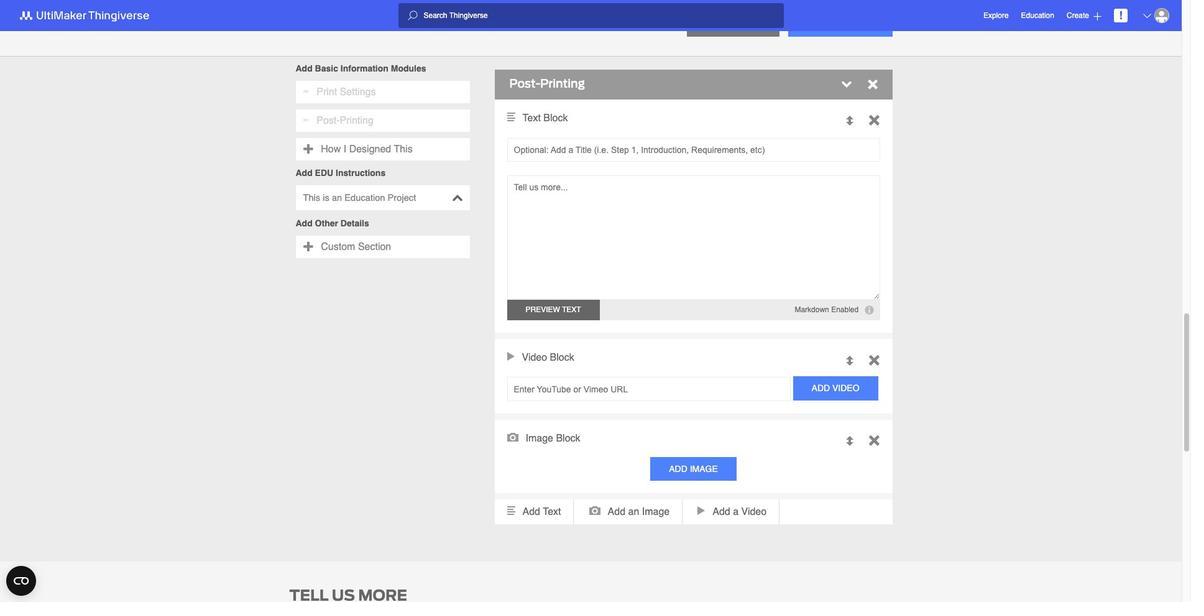 Task type: vqa. For each thing, say whether or not it's contained in the screenshot.
pmoews Avatar
no



Task type: locate. For each thing, give the bounding box(es) containing it.
post-
[[510, 75, 541, 92], [317, 115, 340, 126]]

0 vertical spatial an
[[332, 193, 342, 203]]

0 horizontal spatial printing
[[340, 115, 374, 126]]

cancel link
[[649, 21, 681, 29]]

0 vertical spatial preview
[[526, 17, 560, 26]]

create
[[1067, 11, 1090, 20]]

1 horizontal spatial thing
[[847, 19, 874, 29]]

0 vertical spatial education
[[1022, 11, 1055, 20]]

markdown enabled
[[795, 306, 861, 314]]

1 horizontal spatial post-
[[510, 75, 541, 92]]

block for video block
[[550, 352, 575, 364]]

0 vertical spatial preview text button
[[507, 12, 600, 32]]

add for add video
[[812, 383, 830, 393]]

2 preview text button from the top
[[507, 300, 600, 321]]

add for add edu instructions
[[296, 168, 313, 178]]

post-printing down print settings
[[314, 115, 374, 126]]

education link
[[1022, 9, 1055, 22]]

add for add other details
[[296, 218, 313, 228]]

publish thing button
[[789, 12, 893, 36]]

creating a new thing
[[290, 11, 485, 32]]

cancel
[[649, 21, 681, 29]]

enabled
[[832, 306, 859, 314]]

education
[[1022, 11, 1055, 20], [345, 193, 385, 203]]

0 horizontal spatial this
[[303, 193, 320, 203]]

education down instructions
[[345, 193, 385, 203]]

1 horizontal spatial printing
[[541, 75, 585, 92]]

post-printing up text block
[[510, 75, 585, 92]]

0 vertical spatial post-printing
[[510, 75, 585, 92]]

2 horizontal spatial video
[[833, 383, 860, 393]]

makerbot logo image
[[12, 8, 164, 23]]

2 vertical spatial video
[[742, 507, 767, 518]]

text block
[[523, 113, 568, 124]]

details
[[341, 218, 369, 228]]

1 vertical spatial preview text
[[526, 306, 581, 314]]

settings
[[340, 86, 376, 98]]

add other details
[[296, 218, 369, 228]]

thing right search control icon
[[434, 11, 485, 32]]

0 vertical spatial image
[[526, 433, 554, 444]]

1 vertical spatial a
[[733, 507, 739, 518]]

Tell us more... text field
[[507, 176, 880, 300]]

1 vertical spatial education
[[345, 193, 385, 203]]

1 preview from the top
[[526, 17, 560, 26]]

0 horizontal spatial post-printing
[[314, 115, 374, 126]]

block
[[544, 113, 568, 124], [550, 352, 575, 364], [556, 433, 581, 444]]

this left is
[[303, 193, 320, 203]]

block inside option
[[550, 352, 575, 364]]

1 vertical spatial post-printing
[[314, 115, 374, 126]]

add basic information modules
[[296, 63, 426, 73]]

1 vertical spatial block
[[550, 352, 575, 364]]

image
[[526, 433, 554, 444], [642, 507, 670, 518]]

add
[[296, 63, 313, 73], [296, 168, 313, 178], [296, 218, 313, 228], [812, 383, 830, 393], [523, 507, 541, 518], [608, 507, 626, 518], [713, 507, 731, 518]]

this right designed
[[394, 144, 413, 155]]

thing right publish
[[847, 19, 874, 29]]

preview text
[[526, 17, 581, 26], [526, 306, 581, 314]]

creating
[[290, 11, 373, 32]]

printing down settings
[[340, 115, 374, 126]]

0 vertical spatial block
[[544, 113, 568, 124]]

post- down print
[[317, 115, 340, 126]]

0 vertical spatial post-
[[510, 75, 541, 92]]

avatar image
[[1155, 8, 1170, 23]]

0 horizontal spatial video
[[522, 352, 547, 364]]

video
[[522, 352, 547, 364], [833, 383, 860, 393], [742, 507, 767, 518]]

publish thing
[[808, 19, 874, 29]]

1 horizontal spatial education
[[1022, 11, 1055, 20]]

preview for 'preview text' button within the text block 'option'
[[526, 306, 560, 314]]

add a video
[[713, 507, 767, 518]]

post- up text block
[[510, 75, 541, 92]]

0 horizontal spatial an
[[332, 193, 342, 203]]

0 vertical spatial a
[[377, 11, 388, 32]]

1 vertical spatial printing
[[340, 115, 374, 126]]

1 horizontal spatial video
[[742, 507, 767, 518]]

2 preview text from the top
[[526, 306, 581, 314]]

0 horizontal spatial post-
[[317, 115, 340, 126]]

0 horizontal spatial a
[[377, 11, 388, 32]]

1 vertical spatial video
[[833, 383, 860, 393]]

1 vertical spatial preview text button
[[507, 300, 600, 321]]

add video
[[812, 383, 860, 393]]

1 horizontal spatial a
[[733, 507, 739, 518]]

1 horizontal spatial image
[[642, 507, 670, 518]]

explore
[[984, 11, 1009, 20]]

add inside button
[[812, 383, 830, 393]]

2 vertical spatial block
[[556, 433, 581, 444]]

0 vertical spatial preview text
[[526, 17, 581, 26]]

printing up text block
[[541, 75, 585, 92]]

add for add a video
[[713, 507, 731, 518]]

this
[[394, 144, 413, 155], [303, 193, 320, 203]]

add text
[[523, 507, 561, 518]]

print
[[317, 86, 337, 98]]

add an image
[[608, 507, 670, 518]]

a
[[377, 11, 388, 32], [733, 507, 739, 518]]

text
[[562, 17, 581, 26], [523, 113, 541, 124], [562, 306, 581, 314], [543, 507, 561, 518]]

add for add text
[[523, 507, 541, 518]]

None text field
[[507, 0, 880, 12]]

2 preview from the top
[[526, 306, 560, 314]]

open widget image
[[6, 566, 36, 596]]

save & view button
[[687, 12, 780, 36]]

thing
[[434, 11, 485, 32], [847, 19, 874, 29]]

0 horizontal spatial thing
[[434, 11, 485, 32]]

1 vertical spatial preview
[[526, 306, 560, 314]]

image inside option
[[526, 433, 554, 444]]

video block
[[522, 352, 575, 364]]

block inside option
[[556, 433, 581, 444]]

post-printing
[[510, 75, 585, 92], [314, 115, 374, 126]]

1 vertical spatial post-
[[317, 115, 340, 126]]

an
[[332, 193, 342, 203], [629, 507, 640, 518]]

0 vertical spatial printing
[[541, 75, 585, 92]]

0 horizontal spatial image
[[526, 433, 554, 444]]

preview text button
[[507, 12, 600, 32], [507, 300, 600, 321]]

education left create
[[1022, 11, 1055, 20]]

block inside 'option'
[[544, 113, 568, 124]]

0 vertical spatial this
[[394, 144, 413, 155]]

how
[[321, 144, 341, 155]]

preview inside text block 'option'
[[526, 306, 560, 314]]

! link
[[1115, 9, 1128, 22]]

1 vertical spatial an
[[629, 507, 640, 518]]

preview
[[526, 17, 560, 26], [526, 306, 560, 314]]

1 horizontal spatial an
[[629, 507, 640, 518]]

printing
[[541, 75, 585, 92], [340, 115, 374, 126]]

how i designed this
[[318, 144, 413, 155]]



Task type: describe. For each thing, give the bounding box(es) containing it.
!
[[1120, 9, 1123, 22]]

1 horizontal spatial post-printing
[[510, 75, 585, 92]]

edu
[[315, 168, 334, 178]]

block for image block
[[556, 433, 581, 444]]

Enter YouTube or Vimeo URL text field
[[507, 377, 791, 401]]

1 preview text button from the top
[[507, 12, 600, 32]]

new
[[392, 11, 430, 32]]

information
[[341, 63, 389, 73]]

0 horizontal spatial education
[[345, 193, 385, 203]]

image block
[[526, 433, 581, 444]]

1 preview text from the top
[[526, 17, 581, 26]]

preview text button inside text block 'option'
[[507, 300, 600, 321]]

&
[[731, 19, 737, 29]]

add for add an image
[[608, 507, 626, 518]]

other
[[315, 218, 338, 228]]

Search Thingiverse text field
[[418, 11, 784, 21]]

designed
[[349, 144, 391, 155]]

instructions
[[336, 168, 386, 178]]

view
[[739, 19, 762, 29]]

a for video
[[733, 507, 739, 518]]

publish
[[808, 19, 845, 29]]

add for add basic information modules
[[296, 63, 313, 73]]

a for new
[[377, 11, 388, 32]]

custom
[[321, 241, 355, 253]]

1 horizontal spatial this
[[394, 144, 413, 155]]

plusicon image
[[1094, 12, 1102, 20]]

Optional: Add a Title (i.e. Step 1, Introduction, Requirements, etc) text field
[[507, 138, 880, 162]]

search control image
[[408, 11, 418, 21]]

custom section
[[318, 241, 391, 253]]

save & view
[[706, 19, 762, 29]]

print settings
[[314, 86, 376, 98]]

this is an education project
[[303, 193, 416, 203]]

save
[[706, 19, 729, 29]]

preview text inside text block 'option'
[[526, 306, 581, 314]]

1 vertical spatial this
[[303, 193, 320, 203]]

video block option
[[495, 333, 893, 414]]

1 vertical spatial image
[[642, 507, 670, 518]]

explore button
[[984, 5, 1009, 26]]

add edu instructions
[[296, 168, 386, 178]]

basic
[[315, 63, 338, 73]]

thing inside "publish thing" "button"
[[847, 19, 874, 29]]

image block option
[[495, 414, 893, 493]]

is
[[323, 193, 330, 203]]

0 vertical spatial video
[[522, 352, 547, 364]]

project
[[388, 193, 416, 203]]

text block option
[[495, 99, 893, 333]]

add video button
[[793, 377, 879, 401]]

preview for first 'preview text' button from the top
[[526, 17, 560, 26]]

section
[[358, 241, 391, 253]]

video inside button
[[833, 383, 860, 393]]

i
[[344, 144, 347, 155]]

markdown
[[795, 306, 830, 314]]

modules
[[391, 63, 426, 73]]

create button
[[1067, 5, 1102, 26]]

block for text block
[[544, 113, 568, 124]]



